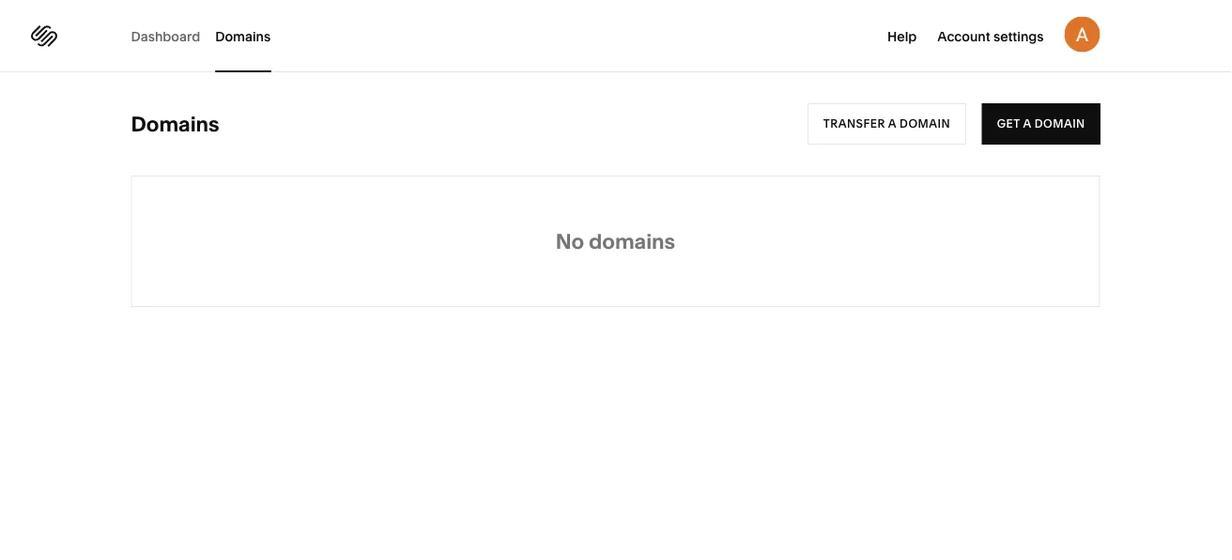 Task type: describe. For each thing, give the bounding box(es) containing it.
domains
[[589, 229, 676, 254]]

a for get
[[1023, 117, 1032, 131]]

transfer a domain
[[824, 117, 951, 131]]

account settings
[[938, 28, 1044, 44]]

settings
[[994, 28, 1044, 44]]

domains button
[[215, 0, 271, 72]]

account
[[938, 28, 991, 44]]

account settings link
[[938, 26, 1044, 45]]

tab list containing dashboard
[[131, 0, 286, 72]]

dashboard button
[[131, 0, 200, 72]]

domain for transfer a domain
[[900, 117, 951, 131]]

get a domain link
[[982, 103, 1101, 145]]

get a domain
[[997, 117, 1086, 131]]

a for transfer
[[889, 117, 897, 131]]



Task type: vqa. For each thing, say whether or not it's contained in the screenshot.
App passwords link
no



Task type: locate. For each thing, give the bounding box(es) containing it.
1 a from the left
[[889, 117, 897, 131]]

tab list
[[131, 0, 286, 72]]

domain
[[900, 117, 951, 131], [1035, 117, 1086, 131]]

transfer a domain link
[[808, 103, 967, 145]]

a right get
[[1023, 117, 1032, 131]]

domains
[[215, 28, 271, 44], [131, 111, 220, 137]]

0 vertical spatial domains
[[215, 28, 271, 44]]

1 horizontal spatial domain
[[1035, 117, 1086, 131]]

0 horizontal spatial a
[[889, 117, 897, 131]]

0 horizontal spatial domain
[[900, 117, 951, 131]]

domain inside get a domain link
[[1035, 117, 1086, 131]]

transfer
[[824, 117, 886, 131]]

2 domain from the left
[[1035, 117, 1086, 131]]

dashboard
[[131, 28, 200, 44]]

domain inside transfer a domain link
[[900, 117, 951, 131]]

domains right dashboard button
[[215, 28, 271, 44]]

2 a from the left
[[1023, 117, 1032, 131]]

1 horizontal spatial a
[[1023, 117, 1032, 131]]

a
[[889, 117, 897, 131], [1023, 117, 1032, 131]]

no domains
[[556, 229, 676, 254]]

1 domain from the left
[[900, 117, 951, 131]]

domain right get
[[1035, 117, 1086, 131]]

domain for get a domain
[[1035, 117, 1086, 131]]

1 vertical spatial domains
[[131, 111, 220, 137]]

domains down dashboard button
[[131, 111, 220, 137]]

help link
[[888, 26, 917, 45]]

a right transfer
[[889, 117, 897, 131]]

no
[[556, 229, 585, 254]]

domain right transfer
[[900, 117, 951, 131]]

get
[[997, 117, 1020, 131]]

help
[[888, 28, 917, 44]]



